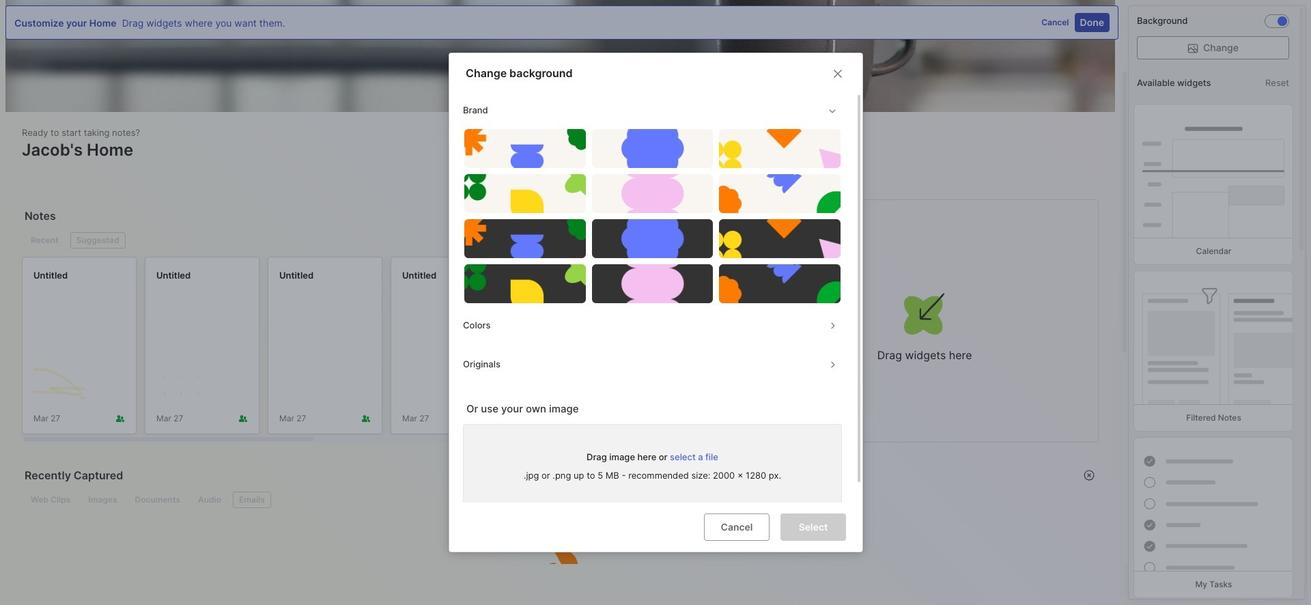 Task type: vqa. For each thing, say whether or not it's contained in the screenshot.
New Task Icon
no



Task type: describe. For each thing, give the bounding box(es) containing it.
close image
[[830, 65, 846, 82]]



